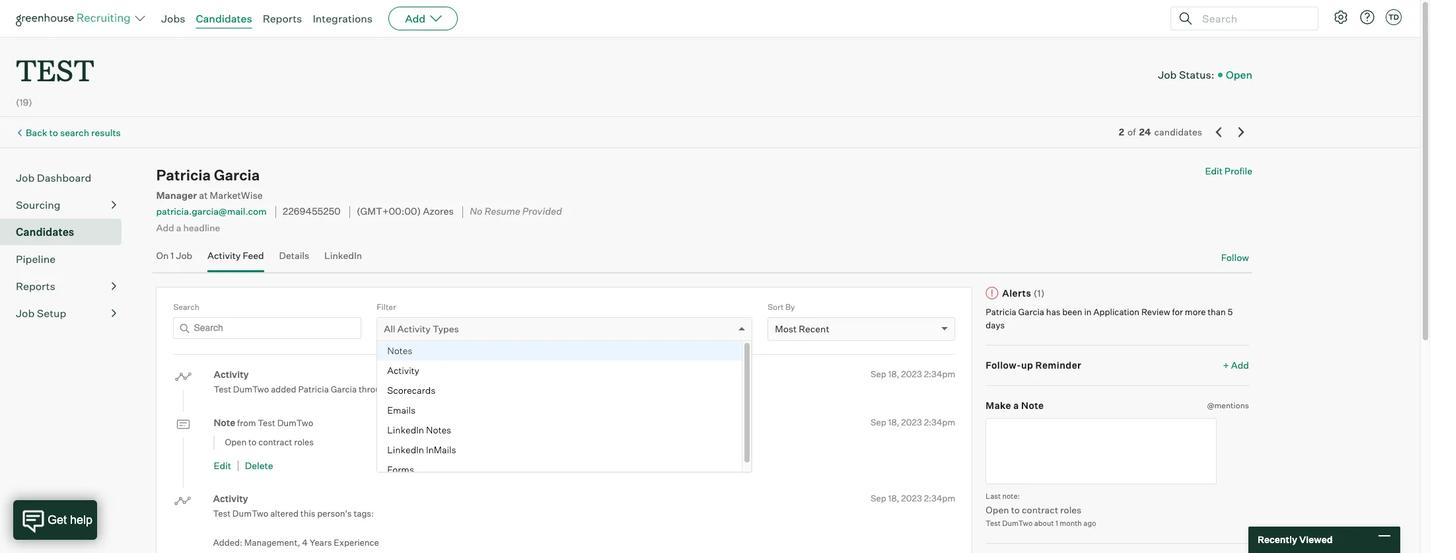 Task type: describe. For each thing, give the bounding box(es) containing it.
last note: open to contract roles test dumtwo               about 1 month               ago
[[986, 492, 1097, 528]]

1 vertical spatial search text field
[[173, 317, 361, 339]]

most recent option
[[775, 323, 830, 334]]

candidates inside "link"
[[16, 225, 74, 239]]

make
[[986, 399, 1012, 411]]

1 horizontal spatial note
[[1022, 399, 1044, 411]]

more
[[1185, 307, 1206, 317]]

recent
[[799, 323, 830, 334]]

profile
[[1225, 165, 1253, 177]]

activity down "edit" link
[[213, 493, 248, 504]]

+ add
[[1223, 359, 1249, 371]]

delete link
[[245, 460, 273, 471]]

resume
[[485, 206, 520, 218]]

0 horizontal spatial note
[[214, 417, 235, 428]]

on 1 job
[[156, 250, 192, 261]]

application
[[1094, 307, 1140, 317]]

manager
[[156, 190, 197, 202]]

by
[[786, 302, 795, 312]]

2 18, from the top
[[888, 417, 900, 427]]

notes inside the notes option
[[387, 345, 413, 356]]

feed
[[243, 250, 264, 261]]

1 horizontal spatial reports
[[263, 12, 302, 25]]

(19)
[[16, 97, 32, 108]]

jobs
[[161, 12, 185, 25]]

has
[[1046, 307, 1061, 317]]

activity inside option
[[387, 365, 420, 376]]

garcia for patricia garcia manager at marketwise
[[214, 166, 260, 184]]

tags:
[[354, 508, 374, 518]]

1 sep from the top
[[871, 369, 887, 379]]

greenhouse recruiting image
[[16, 11, 135, 26]]

job dashboard link
[[16, 170, 116, 186]]

all
[[384, 323, 395, 334]]

garcia for patricia garcia has been in application review for more than 5 days
[[1019, 307, 1045, 317]]

added: management, 4 years experience
[[213, 537, 379, 547]]

note:
[[1003, 492, 1020, 501]]

linkedin for linkedin inmails
[[387, 444, 424, 455]]

a for add
[[176, 222, 181, 233]]

viewed
[[1300, 534, 1333, 545]]

open inside last note: open to contract roles test dumtwo               about 1 month               ago
[[986, 504, 1009, 515]]

no
[[470, 206, 483, 218]]

+ add link
[[1223, 359, 1249, 372]]

dashboard
[[37, 171, 91, 184]]

patricia.garcia@mail.com
[[156, 206, 267, 217]]

scorecards
[[387, 385, 436, 396]]

sourcing link
[[16, 197, 116, 213]]

review
[[1142, 307, 1171, 317]]

details link
[[279, 250, 309, 269]]

3 sep from the top
[[871, 493, 887, 504]]

@mentions
[[1207, 400, 1249, 410]]

experience
[[334, 537, 379, 547]]

a for make
[[1014, 399, 1019, 411]]

2 2:34pm from the top
[[924, 417, 956, 427]]

job for job setup
[[16, 307, 35, 320]]

note from test dumtwo
[[214, 417, 313, 428]]

dumtwo inside note from test dumtwo
[[277, 417, 313, 428]]

4
[[302, 537, 308, 547]]

back to search results
[[26, 127, 121, 138]]

to inside last note: open to contract roles test dumtwo               about 1 month               ago
[[1011, 504, 1020, 515]]

most
[[775, 323, 797, 334]]

1 2023 from the top
[[901, 369, 922, 379]]

notes inside linkedin notes option
[[426, 424, 451, 435]]

edit profile link
[[1205, 165, 1253, 177]]

patricia garcia manager at marketwise
[[156, 166, 263, 202]]

2269455250
[[283, 206, 341, 218]]

forms option
[[377, 460, 742, 480]]

test up note from test dumtwo
[[214, 384, 231, 394]]

roles inside last note: open to contract roles test dumtwo               about 1 month               ago
[[1061, 504, 1082, 515]]

activity up the from
[[214, 369, 249, 380]]

years
[[310, 537, 332, 547]]

been
[[1063, 307, 1083, 317]]

back
[[26, 127, 47, 138]]

job for job status:
[[1158, 68, 1177, 81]]

activity option
[[377, 361, 742, 381]]

1 18, from the top
[[888, 369, 900, 379]]

(1)
[[1034, 287, 1045, 298]]

0 vertical spatial candidates link
[[196, 12, 252, 25]]

back to search results link
[[26, 127, 121, 138]]

td
[[1389, 13, 1399, 22]]

3 2023 from the top
[[901, 493, 922, 504]]

1 sep 18, 2023 2:34pm from the top
[[871, 369, 956, 379]]

provided
[[523, 206, 562, 218]]

on
[[156, 250, 169, 261]]

notes option
[[377, 341, 742, 361]]

inmails
[[426, 444, 456, 455]]

search
[[173, 302, 199, 312]]

jobs link
[[161, 12, 185, 25]]

follow-
[[986, 359, 1021, 371]]

alerts
[[1003, 287, 1032, 298]]

management,
[[244, 537, 300, 547]]

3 2:34pm from the top
[[924, 493, 956, 504]]

alerts (1)
[[1003, 287, 1045, 298]]

open for open
[[1226, 68, 1253, 81]]

job status:
[[1158, 68, 1215, 81]]

2 sep 18, 2023 2:34pm from the top
[[871, 417, 956, 427]]

@mentions link
[[1207, 399, 1249, 412]]

recently viewed
[[1258, 534, 1333, 545]]

configure image
[[1333, 9, 1349, 25]]

sort by
[[768, 302, 795, 312]]

in
[[1085, 307, 1092, 317]]

month
[[1060, 518, 1082, 528]]

delete
[[245, 460, 273, 471]]

add button
[[389, 7, 458, 30]]

scorecards option
[[377, 381, 742, 400]]

sort
[[768, 302, 784, 312]]

edit for edit profile
[[1205, 165, 1223, 177]]

recently
[[1258, 534, 1298, 545]]

added:
[[213, 537, 242, 547]]

no resume provided
[[470, 206, 562, 218]]

most recent
[[775, 323, 830, 334]]

up
[[1021, 359, 1034, 371]]



Task type: locate. For each thing, give the bounding box(es) containing it.
2 horizontal spatial add
[[1231, 359, 1249, 371]]

2 vertical spatial patricia
[[298, 384, 329, 394]]

0 horizontal spatial roles
[[294, 437, 314, 447]]

linkedin right details
[[324, 250, 362, 261]]

linkedin up 'forms'
[[387, 444, 424, 455]]

(gmt+00:00)
[[357, 206, 421, 218]]

contract inside last note: open to contract roles test dumtwo               about 1 month               ago
[[1022, 504, 1059, 515]]

add for add
[[405, 12, 426, 25]]

altered
[[270, 508, 299, 518]]

garcia inside the patricia garcia has been in application review for more than 5 days
[[1019, 307, 1045, 317]]

dumtwo up open to contract roles
[[277, 417, 313, 428]]

1 horizontal spatial roles
[[1061, 504, 1082, 515]]

candidates link
[[196, 12, 252, 25], [16, 224, 116, 240]]

2 horizontal spatial open
[[1226, 68, 1253, 81]]

a right make
[[1014, 399, 1019, 411]]

0 vertical spatial 18,
[[888, 369, 900, 379]]

0 horizontal spatial contract
[[258, 437, 292, 447]]

edit profile
[[1205, 165, 1253, 177]]

candidates
[[196, 12, 252, 25], [16, 225, 74, 239]]

18,
[[888, 369, 900, 379], [888, 417, 900, 427], [888, 493, 900, 504]]

0 vertical spatial search text field
[[1199, 9, 1306, 28]]

reminder
[[1036, 359, 1082, 371]]

through
[[359, 384, 391, 394]]

a
[[176, 222, 181, 233], [1014, 399, 1019, 411]]

garcia left through
[[331, 384, 357, 394]]

contract down note from test dumtwo
[[258, 437, 292, 447]]

open
[[1226, 68, 1253, 81], [225, 437, 247, 447], [986, 504, 1009, 515]]

garcia up the marketwise
[[214, 166, 260, 184]]

0 vertical spatial sep
[[871, 369, 887, 379]]

1 horizontal spatial candidates link
[[196, 12, 252, 25]]

activity feed link
[[208, 250, 264, 269]]

test inside note from test dumtwo
[[258, 417, 275, 428]]

0 vertical spatial to
[[49, 127, 58, 138]]

2 vertical spatial 2:34pm
[[924, 493, 956, 504]]

0 horizontal spatial reports link
[[16, 278, 116, 294]]

1 horizontal spatial search text field
[[1199, 9, 1306, 28]]

1 vertical spatial linkedin
[[387, 424, 424, 435]]

sourcing
[[16, 198, 61, 212]]

linkedin inside option
[[387, 444, 424, 455]]

2 vertical spatial 2023
[[901, 493, 922, 504]]

1 horizontal spatial garcia
[[331, 384, 357, 394]]

job inside the job setup link
[[16, 307, 35, 320]]

0 horizontal spatial candidates link
[[16, 224, 116, 240]]

2 horizontal spatial patricia
[[986, 307, 1017, 317]]

0 vertical spatial notes
[[387, 345, 413, 356]]

note left the from
[[214, 417, 235, 428]]

dumtwo inside last note: open to contract roles test dumtwo               about 1 month               ago
[[1002, 518, 1033, 528]]

from
[[237, 417, 256, 428]]

add for add a headline
[[156, 222, 174, 233]]

add a headline
[[156, 222, 220, 233]]

activity feed
[[208, 250, 264, 261]]

1 vertical spatial reports link
[[16, 278, 116, 294]]

1 vertical spatial roles
[[1061, 504, 1082, 515]]

job left setup
[[16, 307, 35, 320]]

3 18, from the top
[[888, 493, 900, 504]]

1 vertical spatial note
[[214, 417, 235, 428]]

notes
[[387, 345, 413, 356], [426, 424, 451, 435]]

reports
[[263, 12, 302, 25], [16, 280, 55, 293]]

1 vertical spatial notes
[[426, 424, 451, 435]]

activity
[[208, 250, 241, 261], [397, 323, 431, 334], [387, 365, 420, 376], [214, 369, 249, 380], [213, 493, 248, 504]]

test dumtwo added patricia garcia through greenhouse.
[[214, 384, 444, 394]]

greenhouse.
[[393, 384, 444, 394]]

follow-up reminder
[[986, 359, 1082, 371]]

linkedin for linkedin link
[[324, 250, 362, 261]]

headline
[[183, 222, 220, 233]]

candidates
[[1155, 126, 1202, 138]]

status:
[[1179, 68, 1215, 81]]

2 2023 from the top
[[901, 417, 922, 427]]

0 vertical spatial reports
[[263, 12, 302, 25]]

1 vertical spatial a
[[1014, 399, 1019, 411]]

add inside "popup button"
[[405, 12, 426, 25]]

2 vertical spatial add
[[1231, 359, 1249, 371]]

linkedin notes option
[[377, 420, 742, 440]]

1 vertical spatial 2:34pm
[[924, 417, 956, 427]]

details
[[279, 250, 309, 261]]

2023
[[901, 369, 922, 379], [901, 417, 922, 427], [901, 493, 922, 504]]

linkedin inmails option
[[377, 440, 742, 460]]

test up open to contract roles
[[258, 417, 275, 428]]

to down "note:"
[[1011, 504, 1020, 515]]

linkedin link
[[324, 250, 362, 269]]

follow link
[[1221, 251, 1249, 264]]

2 vertical spatial open
[[986, 504, 1009, 515]]

candidates right jobs link
[[196, 12, 252, 25]]

None text field
[[986, 418, 1217, 484]]

td button
[[1384, 7, 1405, 28]]

activity left feed
[[208, 250, 241, 261]]

all activity types
[[384, 323, 459, 334]]

test up added:
[[213, 508, 231, 518]]

for
[[1172, 307, 1183, 317]]

contract
[[258, 437, 292, 447], [1022, 504, 1059, 515]]

sep
[[871, 369, 887, 379], [871, 417, 887, 427], [871, 493, 887, 504]]

activity up scorecards
[[387, 365, 420, 376]]

0 horizontal spatial reports
[[16, 280, 55, 293]]

open down the from
[[225, 437, 247, 447]]

reports left integrations link
[[263, 12, 302, 25]]

to right back
[[49, 127, 58, 138]]

at
[[199, 190, 208, 202]]

candidates link down sourcing link
[[16, 224, 116, 240]]

linkedin down emails
[[387, 424, 424, 435]]

1 vertical spatial candidates link
[[16, 224, 116, 240]]

edit left profile
[[1205, 165, 1223, 177]]

patricia.garcia@mail.com link
[[156, 206, 267, 217]]

job
[[1158, 68, 1177, 81], [16, 171, 35, 184], [176, 250, 192, 261], [16, 307, 35, 320]]

test inside last note: open to contract roles test dumtwo               about 1 month               ago
[[986, 518, 1001, 528]]

patricia inside patricia garcia manager at marketwise
[[156, 166, 211, 184]]

0 horizontal spatial 1
[[171, 250, 174, 261]]

1 horizontal spatial open
[[986, 504, 1009, 515]]

candidates down sourcing
[[16, 225, 74, 239]]

to for open
[[248, 437, 257, 447]]

0 horizontal spatial search text field
[[173, 317, 361, 339]]

test
[[214, 384, 231, 394], [258, 417, 275, 428], [213, 508, 231, 518], [986, 518, 1001, 528]]

td button
[[1386, 9, 1402, 25]]

1 vertical spatial sep
[[871, 417, 887, 427]]

list box containing notes
[[377, 341, 752, 480]]

1 vertical spatial to
[[248, 437, 257, 447]]

job dashboard
[[16, 171, 91, 184]]

1 vertical spatial patricia
[[986, 307, 1017, 317]]

1 vertical spatial candidates
[[16, 225, 74, 239]]

2 horizontal spatial to
[[1011, 504, 1020, 515]]

emails option
[[377, 400, 742, 420]]

1 vertical spatial reports
[[16, 280, 55, 293]]

0 vertical spatial candidates
[[196, 12, 252, 25]]

0 vertical spatial sep 18, 2023 2:34pm
[[871, 369, 956, 379]]

roles up month
[[1061, 504, 1082, 515]]

last
[[986, 492, 1001, 501]]

2 sep from the top
[[871, 417, 887, 427]]

activity right all
[[397, 323, 431, 334]]

on 1 job link
[[156, 250, 192, 269]]

open down last
[[986, 504, 1009, 515]]

search
[[60, 127, 89, 138]]

2 vertical spatial to
[[1011, 504, 1020, 515]]

0 vertical spatial 1
[[171, 250, 174, 261]]

setup
[[37, 307, 66, 320]]

roles down note from test dumtwo
[[294, 437, 314, 447]]

1 inside last note: open to contract roles test dumtwo               about 1 month               ago
[[1056, 518, 1058, 528]]

1 horizontal spatial 1
[[1056, 518, 1058, 528]]

notes down all
[[387, 345, 413, 356]]

list box
[[377, 341, 752, 480]]

added
[[271, 384, 296, 394]]

0 horizontal spatial a
[[176, 222, 181, 233]]

make a note
[[986, 399, 1044, 411]]

2 vertical spatial sep 18, 2023 2:34pm
[[871, 493, 956, 504]]

1 vertical spatial add
[[156, 222, 174, 233]]

0 vertical spatial a
[[176, 222, 181, 233]]

1 horizontal spatial to
[[248, 437, 257, 447]]

1 vertical spatial 18,
[[888, 417, 900, 427]]

edit left delete
[[214, 460, 231, 471]]

patricia right added
[[298, 384, 329, 394]]

1 vertical spatial edit
[[214, 460, 231, 471]]

0 horizontal spatial open
[[225, 437, 247, 447]]

2 horizontal spatial garcia
[[1019, 307, 1045, 317]]

1 vertical spatial contract
[[1022, 504, 1059, 515]]

None field
[[384, 318, 387, 340]]

0 horizontal spatial garcia
[[214, 166, 260, 184]]

0 horizontal spatial notes
[[387, 345, 413, 356]]

edit
[[1205, 165, 1223, 177], [214, 460, 231, 471]]

test
[[16, 50, 94, 89]]

(gmt+00:00) azores
[[357, 206, 454, 218]]

garcia down alerts (1)
[[1019, 307, 1045, 317]]

1 horizontal spatial candidates
[[196, 12, 252, 25]]

notes up inmails
[[426, 424, 451, 435]]

job for job dashboard
[[16, 171, 35, 184]]

patricia up manager
[[156, 166, 211, 184]]

2 vertical spatial 18,
[[888, 493, 900, 504]]

2 vertical spatial linkedin
[[387, 444, 424, 455]]

patricia for patricia garcia manager at marketwise
[[156, 166, 211, 184]]

linkedin notes
[[387, 424, 451, 435]]

reports down "pipeline" at the top left of page
[[16, 280, 55, 293]]

patricia up days
[[986, 307, 1017, 317]]

reports link
[[263, 12, 302, 25], [16, 278, 116, 294]]

1 vertical spatial garcia
[[1019, 307, 1045, 317]]

dumtwo left added
[[233, 384, 269, 394]]

results
[[91, 127, 121, 138]]

job right on
[[176, 250, 192, 261]]

ago
[[1084, 518, 1097, 528]]

reports link left integrations link
[[263, 12, 302, 25]]

Search text field
[[1199, 9, 1306, 28], [173, 317, 361, 339]]

3 sep 18, 2023 2:34pm from the top
[[871, 493, 956, 504]]

candidates link right jobs link
[[196, 12, 252, 25]]

reports link up the job setup link
[[16, 278, 116, 294]]

job inside the job dashboard link
[[16, 171, 35, 184]]

0 vertical spatial 2023
[[901, 369, 922, 379]]

job left status:
[[1158, 68, 1177, 81]]

0 vertical spatial patricia
[[156, 166, 211, 184]]

to for back
[[49, 127, 58, 138]]

days
[[986, 320, 1005, 330]]

0 vertical spatial roles
[[294, 437, 314, 447]]

1 vertical spatial open
[[225, 437, 247, 447]]

pipeline link
[[16, 251, 116, 267]]

0 vertical spatial add
[[405, 12, 426, 25]]

0 vertical spatial reports link
[[263, 12, 302, 25]]

1 right on
[[171, 250, 174, 261]]

open for open to contract roles
[[225, 437, 247, 447]]

0 vertical spatial contract
[[258, 437, 292, 447]]

0 vertical spatial open
[[1226, 68, 1253, 81]]

about
[[1035, 518, 1054, 528]]

note right make
[[1022, 399, 1044, 411]]

dumtwo left altered
[[232, 508, 269, 518]]

2 vertical spatial sep
[[871, 493, 887, 504]]

0 vertical spatial 2:34pm
[[924, 369, 956, 379]]

1 vertical spatial 1
[[1056, 518, 1058, 528]]

0 horizontal spatial candidates
[[16, 225, 74, 239]]

1 vertical spatial 2023
[[901, 417, 922, 427]]

to down the from
[[248, 437, 257, 447]]

0 vertical spatial edit
[[1205, 165, 1223, 177]]

1 horizontal spatial patricia
[[298, 384, 329, 394]]

roles
[[294, 437, 314, 447], [1061, 504, 1082, 515]]

1 2:34pm from the top
[[924, 369, 956, 379]]

5
[[1228, 307, 1233, 317]]

0 vertical spatial garcia
[[214, 166, 260, 184]]

1 horizontal spatial edit
[[1205, 165, 1223, 177]]

0 horizontal spatial edit
[[214, 460, 231, 471]]

0 vertical spatial note
[[1022, 399, 1044, 411]]

1 vertical spatial sep 18, 2023 2:34pm
[[871, 417, 956, 427]]

0 horizontal spatial patricia
[[156, 166, 211, 184]]

dumtwo left "about"
[[1002, 518, 1033, 528]]

emails
[[387, 404, 416, 416]]

edit for "edit" link
[[214, 460, 231, 471]]

linkedin inmails
[[387, 444, 456, 455]]

to
[[49, 127, 58, 138], [248, 437, 257, 447], [1011, 504, 1020, 515]]

2 vertical spatial garcia
[[331, 384, 357, 394]]

job up sourcing
[[16, 171, 35, 184]]

patricia for patricia garcia has been in application review for more than 5 days
[[986, 307, 1017, 317]]

linkedin for linkedin notes
[[387, 424, 424, 435]]

2
[[1119, 126, 1125, 138]]

0 vertical spatial linkedin
[[324, 250, 362, 261]]

1 horizontal spatial contract
[[1022, 504, 1059, 515]]

1 right "about"
[[1056, 518, 1058, 528]]

test link
[[16, 37, 94, 92]]

1
[[171, 250, 174, 261], [1056, 518, 1058, 528]]

0 horizontal spatial to
[[49, 127, 58, 138]]

0 horizontal spatial add
[[156, 222, 174, 233]]

contract up "about"
[[1022, 504, 1059, 515]]

1 horizontal spatial add
[[405, 12, 426, 25]]

1 horizontal spatial notes
[[426, 424, 451, 435]]

1 horizontal spatial a
[[1014, 399, 1019, 411]]

open right status:
[[1226, 68, 1253, 81]]

2 of 24 candidates
[[1119, 126, 1202, 138]]

garcia inside patricia garcia manager at marketwise
[[214, 166, 260, 184]]

job inside 'on 1 job' link
[[176, 250, 192, 261]]

test dumtwo altered this person's tags:
[[213, 508, 374, 518]]

forms
[[387, 464, 414, 475]]

linkedin inside option
[[387, 424, 424, 435]]

patricia garcia has been in application review for more than 5 days
[[986, 307, 1233, 330]]

integrations link
[[313, 12, 373, 25]]

types
[[433, 323, 459, 334]]

1 horizontal spatial reports link
[[263, 12, 302, 25]]

this
[[301, 508, 316, 518]]

test down last
[[986, 518, 1001, 528]]

patricia inside the patricia garcia has been in application review for more than 5 days
[[986, 307, 1017, 317]]

add
[[405, 12, 426, 25], [156, 222, 174, 233], [1231, 359, 1249, 371]]

patricia
[[156, 166, 211, 184], [986, 307, 1017, 317], [298, 384, 329, 394]]

a left headline
[[176, 222, 181, 233]]

job setup link
[[16, 305, 116, 321]]



Task type: vqa. For each thing, say whether or not it's contained in the screenshot.
second 2:34pm
yes



